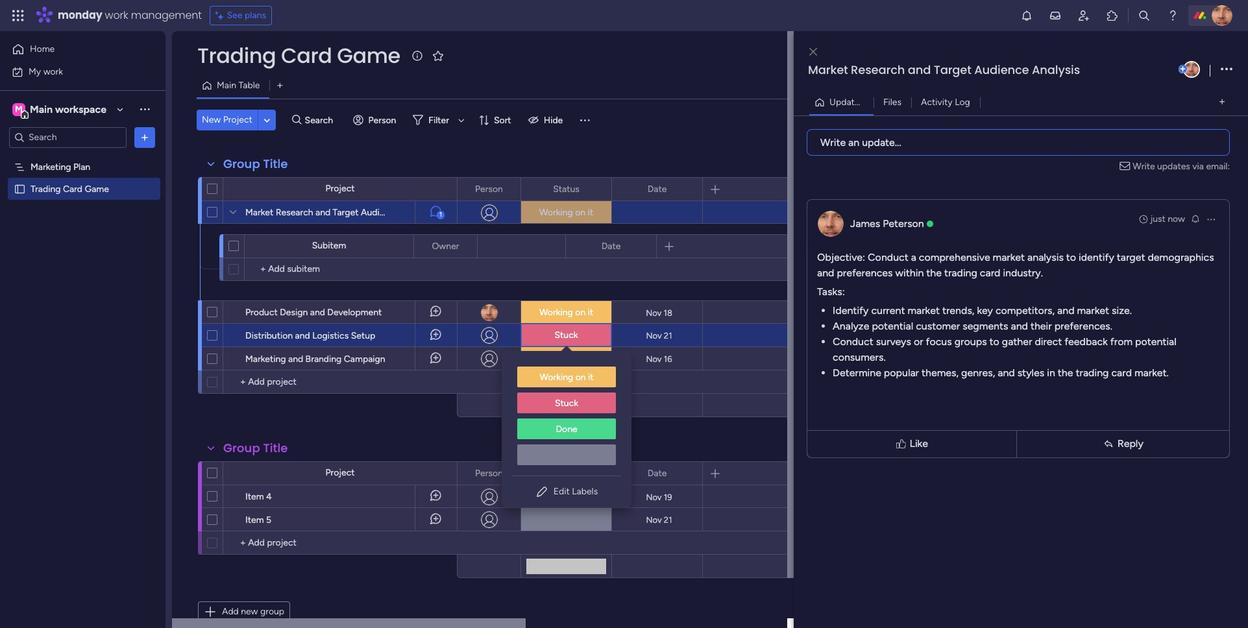 Task type: describe. For each thing, give the bounding box(es) containing it.
new project
[[202, 114, 252, 125]]

marketing and branding campaign
[[245, 354, 385, 365]]

log
[[955, 96, 970, 107]]

groups
[[955, 335, 987, 348]]

2 vertical spatial date
[[648, 468, 667, 479]]

0 vertical spatial option
[[0, 155, 166, 158]]

product
[[245, 307, 278, 318]]

0 horizontal spatial add view image
[[277, 81, 283, 91]]

0 vertical spatial trading card game
[[197, 41, 400, 70]]

activity
[[921, 96, 953, 107]]

industry.
[[1003, 266, 1043, 279]]

0 horizontal spatial card
[[63, 183, 82, 194]]

product design and development
[[245, 307, 382, 318]]

Owner field
[[429, 239, 462, 253]]

add to favorites image
[[431, 49, 444, 62]]

0 horizontal spatial trading
[[31, 183, 61, 194]]

surveys
[[876, 335, 911, 348]]

project for person
[[325, 183, 355, 194]]

nov 16
[[646, 354, 672, 364]]

home button
[[8, 39, 140, 60]]

status field for date
[[550, 182, 583, 196]]

see plans button
[[209, 6, 272, 25]]

determine
[[833, 366, 881, 379]]

and up subitem
[[315, 207, 330, 218]]

1 person field from the top
[[472, 182, 506, 196]]

list box containing working on it
[[502, 356, 632, 476]]

marketing for marketing and branding campaign
[[245, 354, 286, 365]]

subitem
[[312, 240, 346, 251]]

filter
[[429, 115, 449, 126]]

3 on from the top
[[575, 353, 585, 364]]

status field for person
[[550, 466, 583, 481]]

project for date
[[325, 467, 355, 478]]

direct
[[1035, 335, 1062, 348]]

arrow down image
[[454, 112, 469, 128]]

0 horizontal spatial the
[[926, 266, 942, 279]]

preferences.
[[1054, 320, 1113, 332]]

write for write an update...
[[820, 136, 846, 148]]

research inside the market research and target audience analysis field
[[851, 62, 905, 78]]

a
[[911, 251, 916, 263]]

my work button
[[8, 61, 140, 82]]

menu image
[[578, 114, 591, 127]]

working on it inside option
[[540, 372, 594, 383]]

now
[[1168, 213, 1185, 224]]

updates / 1 button
[[809, 92, 876, 113]]

see
[[227, 10, 242, 21]]

labels
[[572, 486, 598, 497]]

objective: conduct a comprehensive market analysis to identify target demographics and preferences within the trading card industry. tasks: identify current market trends, key competitors, and market size. analyze potential customer segments and their preferences. conduct surveys or focus groups to gather direct feedback from potential consumers. determine popular themes, genres, and styles in the trading card market.
[[817, 251, 1214, 379]]

working on it option
[[517, 367, 616, 387]]

Trading Card Game field
[[194, 41, 403, 70]]

workspace selection element
[[12, 102, 108, 118]]

0 vertical spatial game
[[337, 41, 400, 70]]

sort
[[494, 115, 511, 126]]

v2 search image
[[292, 113, 302, 127]]

write updates via email:
[[1133, 161, 1230, 172]]

Search field
[[302, 111, 340, 129]]

1 inside 1 button
[[439, 211, 442, 219]]

updates
[[829, 96, 864, 107]]

james peterson link
[[850, 217, 924, 229]]

write an update...
[[820, 136, 901, 148]]

m
[[15, 104, 23, 115]]

+ Add project text field
[[230, 535, 335, 551]]

5
[[266, 515, 271, 526]]

1 vertical spatial option
[[517, 445, 616, 465]]

0 horizontal spatial options image
[[138, 131, 151, 144]]

focus
[[926, 335, 952, 348]]

nov for item 5
[[646, 515, 662, 525]]

size.
[[1112, 304, 1132, 316]]

james peterson image
[[1212, 5, 1233, 26]]

email:
[[1206, 161, 1230, 172]]

person button
[[348, 110, 404, 130]]

1 horizontal spatial options image
[[1206, 214, 1216, 224]]

just
[[1150, 213, 1166, 224]]

gather
[[1002, 335, 1032, 348]]

1 vertical spatial audience
[[361, 207, 399, 218]]

2 21 from the top
[[664, 515, 672, 525]]

group title for person
[[223, 156, 288, 172]]

plans
[[245, 10, 266, 21]]

from
[[1110, 335, 1133, 348]]

nov for product design and development
[[646, 308, 662, 318]]

market research and target audience analysis inside field
[[808, 62, 1080, 78]]

updates
[[1157, 161, 1190, 172]]

segments
[[963, 320, 1008, 332]]

close image
[[809, 47, 817, 57]]

working inside option
[[540, 372, 573, 383]]

0 horizontal spatial target
[[333, 207, 359, 218]]

18
[[664, 308, 672, 318]]

4
[[266, 491, 272, 502]]

feedback
[[1065, 335, 1108, 348]]

home
[[30, 43, 55, 55]]

work for monday
[[105, 8, 128, 23]]

select product image
[[12, 9, 25, 22]]

1 vertical spatial the
[[1058, 366, 1073, 379]]

tasks:
[[817, 285, 845, 298]]

identify
[[1079, 251, 1114, 263]]

1 horizontal spatial potential
[[1135, 335, 1177, 348]]

1 horizontal spatial trading
[[197, 41, 276, 70]]

0 horizontal spatial market research and target audience analysis
[[245, 207, 435, 218]]

1 horizontal spatial card
[[281, 41, 332, 70]]

see plans
[[227, 10, 266, 21]]

16
[[664, 354, 672, 364]]

help image
[[1166, 9, 1179, 22]]

peterson
[[883, 217, 924, 229]]

Search in workspace field
[[27, 130, 108, 145]]

0 horizontal spatial potential
[[872, 320, 913, 332]]

reply
[[1117, 437, 1143, 450]]

competitors,
[[996, 304, 1055, 316]]

on inside option
[[575, 372, 586, 383]]

update...
[[862, 136, 901, 148]]

hide button
[[523, 110, 571, 130]]

2 vertical spatial person
[[475, 468, 503, 479]]

trends,
[[942, 304, 975, 316]]

workspace image
[[12, 102, 25, 117]]

within
[[895, 266, 924, 279]]

files
[[883, 96, 902, 107]]

and up "gather"
[[1011, 320, 1028, 332]]

an
[[848, 136, 859, 148]]

1 stuck from the top
[[555, 330, 578, 341]]

james peterson
[[850, 217, 924, 229]]

1 inside updates / 1 button
[[872, 96, 876, 107]]

trading card game inside list box
[[31, 183, 109, 194]]

james peterson image
[[1183, 61, 1200, 78]]

filter button
[[408, 110, 469, 130]]

status for person
[[553, 183, 579, 194]]

in
[[1047, 366, 1055, 379]]

19
[[664, 492, 672, 502]]

reminder image
[[1190, 213, 1201, 224]]

reply button
[[1020, 433, 1227, 455]]

distribution and logistics setup
[[245, 330, 375, 341]]

1 vertical spatial to
[[989, 335, 999, 348]]

2 person field from the top
[[472, 466, 506, 481]]

group title field for date
[[220, 156, 291, 173]]

1 horizontal spatial add view image
[[1219, 97, 1225, 107]]

item for item 5
[[245, 515, 264, 526]]

analysis
[[1027, 251, 1064, 263]]

owner
[[432, 240, 459, 252]]

audience inside field
[[974, 62, 1029, 78]]

search everything image
[[1138, 9, 1151, 22]]

edit labels
[[554, 486, 598, 497]]

edit
[[554, 486, 570, 497]]

consumers.
[[833, 351, 886, 363]]

hide
[[544, 115, 563, 126]]

0 horizontal spatial trading
[[944, 266, 977, 279]]

key
[[977, 304, 993, 316]]

write for write updates via email:
[[1133, 161, 1155, 172]]

angle down image
[[264, 115, 270, 125]]

group for date
[[223, 440, 260, 456]]

0 horizontal spatial market
[[908, 304, 940, 316]]

edit labels button
[[512, 482, 621, 502]]

2 nov from the top
[[646, 331, 662, 340]]

0 horizontal spatial analysis
[[402, 207, 435, 218]]

2 horizontal spatial market
[[1077, 304, 1109, 316]]

done
[[556, 424, 577, 435]]

apps image
[[1106, 9, 1119, 22]]

add
[[222, 606, 239, 617]]

and up + add project text box
[[288, 354, 303, 365]]



Task type: vqa. For each thing, say whether or not it's contained in the screenshot.
Project inside the button
yes



Task type: locate. For each thing, give the bounding box(es) containing it.
trading down feedback
[[1076, 366, 1109, 379]]

0 vertical spatial date
[[648, 183, 667, 194]]

2 nov 21 from the top
[[646, 515, 672, 525]]

21 down the 18
[[664, 331, 672, 340]]

1 vertical spatial 21
[[664, 515, 672, 525]]

item 4
[[245, 491, 272, 502]]

option down done
[[517, 445, 616, 465]]

and
[[908, 62, 931, 78], [315, 207, 330, 218], [817, 266, 834, 279], [1057, 304, 1075, 316], [310, 307, 325, 318], [1011, 320, 1028, 332], [295, 330, 310, 341], [288, 354, 303, 365], [998, 366, 1015, 379]]

1 horizontal spatial target
[[934, 62, 971, 78]]

just now link
[[1139, 213, 1185, 226]]

0 horizontal spatial write
[[820, 136, 846, 148]]

group title
[[223, 156, 288, 172], [223, 440, 288, 456]]

and up tasks:
[[817, 266, 834, 279]]

table
[[239, 80, 260, 91]]

1 vertical spatial group title
[[223, 440, 288, 456]]

updates / 1
[[829, 96, 876, 107]]

person inside popup button
[[368, 115, 396, 126]]

1 vertical spatial nov 21
[[646, 515, 672, 525]]

2 status field from the top
[[550, 466, 583, 481]]

potential up market.
[[1135, 335, 1177, 348]]

my
[[29, 66, 41, 77]]

1 vertical spatial options image
[[1206, 214, 1216, 224]]

4 on from the top
[[575, 372, 586, 383]]

monday
[[58, 8, 102, 23]]

trading right public board "image" in the top of the page
[[31, 183, 61, 194]]

0 vertical spatial card
[[980, 266, 1000, 279]]

research up /
[[851, 62, 905, 78]]

work for my
[[43, 66, 63, 77]]

workspace
[[55, 103, 106, 115]]

inbox image
[[1049, 9, 1062, 22]]

main left table
[[217, 80, 236, 91]]

status for date
[[553, 468, 579, 479]]

envelope o image
[[1120, 159, 1133, 173]]

setup
[[351, 330, 375, 341]]

marketing left plan
[[31, 161, 71, 172]]

date field for owner
[[598, 239, 624, 253]]

0 vertical spatial 1
[[872, 96, 876, 107]]

market inside field
[[808, 62, 848, 78]]

0 horizontal spatial main
[[30, 103, 53, 115]]

0 horizontal spatial 1
[[439, 211, 442, 219]]

1 on from the top
[[575, 207, 585, 218]]

card left market.
[[1111, 366, 1132, 379]]

1 horizontal spatial analysis
[[1032, 62, 1080, 78]]

the right the within on the right of page
[[926, 266, 942, 279]]

1 vertical spatial stuck
[[555, 398, 578, 409]]

0 vertical spatial item
[[245, 491, 264, 502]]

0 vertical spatial market research and target audience analysis
[[808, 62, 1080, 78]]

trading up the main table
[[197, 41, 276, 70]]

monday work management
[[58, 8, 202, 23]]

1 status field from the top
[[550, 182, 583, 196]]

1 horizontal spatial option
[[517, 445, 616, 465]]

branding
[[305, 354, 342, 365]]

0 vertical spatial status
[[553, 183, 579, 194]]

on
[[575, 207, 585, 218], [575, 307, 585, 318], [575, 353, 585, 364], [575, 372, 586, 383]]

files button
[[874, 92, 911, 113]]

2 title from the top
[[263, 440, 288, 456]]

option
[[0, 155, 166, 158], [517, 445, 616, 465]]

main for main table
[[217, 80, 236, 91]]

group
[[260, 606, 284, 617]]

0 vertical spatial options image
[[138, 131, 151, 144]]

0 vertical spatial date field
[[644, 182, 670, 196]]

1 horizontal spatial market research and target audience analysis
[[808, 62, 1080, 78]]

1 vertical spatial card
[[1111, 366, 1132, 379]]

1 vertical spatial person
[[475, 183, 503, 194]]

1 horizontal spatial card
[[1111, 366, 1132, 379]]

0 vertical spatial group title field
[[220, 156, 291, 173]]

3 nov from the top
[[646, 354, 662, 364]]

item left 5
[[245, 515, 264, 526]]

0 horizontal spatial research
[[276, 207, 313, 218]]

Market Research and Target Audience Analysis field
[[805, 62, 1176, 79]]

conduct
[[868, 251, 909, 263], [833, 335, 873, 348]]

trading down comprehensive on the top right of the page
[[944, 266, 977, 279]]

to left identify
[[1066, 251, 1076, 263]]

and inside field
[[908, 62, 931, 78]]

james
[[850, 217, 880, 229]]

main inside workspace selection element
[[30, 103, 53, 115]]

conduct down analyze
[[833, 335, 873, 348]]

marketing plan
[[31, 161, 90, 172]]

write an update... button
[[807, 129, 1230, 155]]

show board description image
[[409, 49, 425, 62]]

1 horizontal spatial market
[[808, 62, 848, 78]]

group
[[223, 156, 260, 172], [223, 440, 260, 456]]

audience
[[974, 62, 1029, 78], [361, 207, 399, 218]]

plan
[[73, 161, 90, 172]]

2 on from the top
[[575, 307, 585, 318]]

new project button
[[197, 110, 258, 130]]

objective:
[[817, 251, 865, 263]]

and right design
[[310, 307, 325, 318]]

target up activity log
[[934, 62, 971, 78]]

add new group button
[[198, 602, 290, 622]]

0 vertical spatial person
[[368, 115, 396, 126]]

group title down angle down image
[[223, 156, 288, 172]]

nov left 16
[[646, 354, 662, 364]]

nov 21 down nov 19
[[646, 515, 672, 525]]

their
[[1031, 320, 1052, 332]]

nov 18
[[646, 308, 672, 318]]

0 horizontal spatial trading card game
[[31, 183, 109, 194]]

date for owner
[[601, 240, 621, 252]]

logistics
[[312, 330, 349, 341]]

trading card game down marketing plan
[[31, 183, 109, 194]]

1 vertical spatial item
[[245, 515, 264, 526]]

1 group title field from the top
[[220, 156, 291, 173]]

21
[[664, 331, 672, 340], [664, 515, 672, 525]]

genres,
[[961, 366, 995, 379]]

1 vertical spatial game
[[85, 183, 109, 194]]

1 vertical spatial card
[[63, 183, 82, 194]]

group title field for person
[[220, 440, 291, 457]]

distribution
[[245, 330, 293, 341]]

2 group title from the top
[[223, 440, 288, 456]]

conduct left a in the top of the page
[[868, 251, 909, 263]]

market research and target audience analysis up subitem
[[245, 207, 435, 218]]

0 vertical spatial to
[[1066, 251, 1076, 263]]

main right workspace icon
[[30, 103, 53, 115]]

add new group
[[222, 606, 284, 617]]

2 group from the top
[[223, 440, 260, 456]]

it inside option
[[588, 372, 594, 383]]

target inside field
[[934, 62, 971, 78]]

0 horizontal spatial option
[[0, 155, 166, 158]]

1 nov from the top
[[646, 308, 662, 318]]

0 vertical spatial trading
[[944, 266, 977, 279]]

1 21 from the top
[[664, 331, 672, 340]]

2 stuck from the top
[[555, 398, 578, 409]]

write left an
[[820, 136, 846, 148]]

1 vertical spatial 1
[[439, 211, 442, 219]]

0 vertical spatial person field
[[472, 182, 506, 196]]

title for date
[[263, 156, 288, 172]]

trading card game
[[197, 41, 400, 70], [31, 183, 109, 194]]

stuck option
[[517, 393, 616, 413]]

1 vertical spatial add view image
[[1219, 97, 1225, 107]]

2 vertical spatial date field
[[644, 466, 670, 481]]

project
[[223, 114, 252, 125], [325, 183, 355, 194], [325, 467, 355, 478]]

demographics
[[1148, 251, 1214, 263]]

Status field
[[550, 182, 583, 196], [550, 466, 583, 481]]

date
[[648, 183, 667, 194], [601, 240, 621, 252], [648, 468, 667, 479]]

1 horizontal spatial list box
[[502, 356, 632, 476]]

main for main workspace
[[30, 103, 53, 115]]

Person field
[[472, 182, 506, 196], [472, 466, 506, 481]]

marketing inside list box
[[31, 161, 71, 172]]

item
[[245, 491, 264, 502], [245, 515, 264, 526]]

comprehensive
[[919, 251, 990, 263]]

write inside button
[[820, 136, 846, 148]]

2 status from the top
[[553, 468, 579, 479]]

title for person
[[263, 440, 288, 456]]

options image down workspace options icon
[[138, 131, 151, 144]]

stuck up done option
[[555, 398, 578, 409]]

title down angle down image
[[263, 156, 288, 172]]

1 horizontal spatial write
[[1133, 161, 1155, 172]]

options image
[[1221, 61, 1233, 78]]

market up preferences.
[[1077, 304, 1109, 316]]

analyze
[[833, 320, 869, 332]]

1 vertical spatial date
[[601, 240, 621, 252]]

management
[[131, 8, 202, 23]]

1 item from the top
[[245, 491, 264, 502]]

0 vertical spatial main
[[217, 80, 236, 91]]

current
[[871, 304, 905, 316]]

market up the customer
[[908, 304, 940, 316]]

design
[[280, 307, 308, 318]]

card left industry.
[[980, 266, 1000, 279]]

option up plan
[[0, 155, 166, 158]]

like button
[[810, 424, 1014, 463]]

work inside button
[[43, 66, 63, 77]]

add view image right table
[[277, 81, 283, 91]]

my work
[[29, 66, 63, 77]]

1 nov 21 from the top
[[646, 331, 672, 340]]

game down plan
[[85, 183, 109, 194]]

work right monday
[[105, 8, 128, 23]]

0 vertical spatial research
[[851, 62, 905, 78]]

marketing down distribution
[[245, 354, 286, 365]]

1 horizontal spatial work
[[105, 8, 128, 23]]

0 horizontal spatial card
[[980, 266, 1000, 279]]

new
[[241, 606, 258, 617]]

add view image
[[277, 81, 283, 91], [1219, 97, 1225, 107]]

1 horizontal spatial research
[[851, 62, 905, 78]]

1 horizontal spatial the
[[1058, 366, 1073, 379]]

0 vertical spatial conduct
[[868, 251, 909, 263]]

1 status from the top
[[553, 183, 579, 194]]

group title field down angle down image
[[220, 156, 291, 173]]

1 vertical spatial person field
[[472, 466, 506, 481]]

0 vertical spatial group title
[[223, 156, 288, 172]]

0 horizontal spatial work
[[43, 66, 63, 77]]

1 horizontal spatial trading
[[1076, 366, 1109, 379]]

1 vertical spatial group title field
[[220, 440, 291, 457]]

nov 21
[[646, 331, 672, 340], [646, 515, 672, 525]]

work
[[105, 8, 128, 23], [43, 66, 63, 77]]

campaign
[[344, 354, 385, 365]]

group up item 4
[[223, 440, 260, 456]]

nov down nov 18
[[646, 331, 662, 340]]

0 horizontal spatial marketing
[[31, 161, 71, 172]]

write
[[820, 136, 846, 148], [1133, 161, 1155, 172]]

0 vertical spatial marketing
[[31, 161, 71, 172]]

nov 21 down nov 18
[[646, 331, 672, 340]]

date field for status
[[644, 182, 670, 196]]

potential up surveys
[[872, 320, 913, 332]]

research up subitem
[[276, 207, 313, 218]]

workspace options image
[[138, 103, 151, 116]]

nov for marketing and branding campaign
[[646, 354, 662, 364]]

group title up item 4
[[223, 440, 288, 456]]

group down new project "button"
[[223, 156, 260, 172]]

title
[[263, 156, 288, 172], [263, 440, 288, 456]]

0 vertical spatial analysis
[[1032, 62, 1080, 78]]

popular
[[884, 366, 919, 379]]

1 vertical spatial conduct
[[833, 335, 873, 348]]

1 vertical spatial title
[[263, 440, 288, 456]]

analysis up owner
[[402, 207, 435, 218]]

0 vertical spatial the
[[926, 266, 942, 279]]

new
[[202, 114, 221, 125]]

1 vertical spatial main
[[30, 103, 53, 115]]

just now
[[1150, 213, 1185, 224]]

nov left 19 on the bottom right of page
[[646, 492, 662, 502]]

1 vertical spatial analysis
[[402, 207, 435, 218]]

the right in
[[1058, 366, 1073, 379]]

audience left 1 button
[[361, 207, 399, 218]]

Date field
[[644, 182, 670, 196], [598, 239, 624, 253], [644, 466, 670, 481]]

development
[[327, 307, 382, 318]]

trading card game up table
[[197, 41, 400, 70]]

like
[[910, 437, 928, 450]]

main inside button
[[217, 80, 236, 91]]

0 vertical spatial trading
[[197, 41, 276, 70]]

market research and target audience analysis
[[808, 62, 1080, 78], [245, 207, 435, 218]]

audience down notifications image
[[974, 62, 1029, 78]]

item 5
[[245, 515, 271, 526]]

0 horizontal spatial market
[[245, 207, 273, 218]]

1 vertical spatial trading
[[31, 183, 61, 194]]

analysis down inbox icon
[[1032, 62, 1080, 78]]

and left styles at bottom
[[998, 366, 1015, 379]]

21 down 19 on the bottom right of page
[[664, 515, 672, 525]]

to down segments
[[989, 335, 999, 348]]

dapulse addbtn image
[[1179, 65, 1187, 73]]

marketing for marketing plan
[[31, 161, 71, 172]]

2 vertical spatial project
[[325, 467, 355, 478]]

to
[[1066, 251, 1076, 263], [989, 335, 999, 348]]

1 horizontal spatial marketing
[[245, 354, 286, 365]]

analysis
[[1032, 62, 1080, 78], [402, 207, 435, 218]]

1 vertical spatial target
[[333, 207, 359, 218]]

0 vertical spatial card
[[281, 41, 332, 70]]

main
[[217, 80, 236, 91], [30, 103, 53, 115]]

0 vertical spatial title
[[263, 156, 288, 172]]

public board image
[[14, 183, 26, 195]]

add view image down options icon
[[1219, 97, 1225, 107]]

1 vertical spatial potential
[[1135, 335, 1177, 348]]

analysis inside field
[[1032, 62, 1080, 78]]

item for item 4
[[245, 491, 264, 502]]

done option
[[517, 419, 616, 439]]

market research and target audience analysis up activity log
[[808, 62, 1080, 78]]

write left updates
[[1133, 161, 1155, 172]]

1 right /
[[872, 96, 876, 107]]

main table
[[217, 80, 260, 91]]

project inside "button"
[[223, 114, 252, 125]]

group title for date
[[223, 440, 288, 456]]

+ Add project text field
[[230, 374, 335, 390]]

0 horizontal spatial game
[[85, 183, 109, 194]]

nov 19
[[646, 492, 672, 502]]

options image right reminder image
[[1206, 214, 1216, 224]]

stuck inside option
[[555, 398, 578, 409]]

game left show board description icon
[[337, 41, 400, 70]]

list box containing marketing plan
[[0, 153, 166, 375]]

group for person
[[223, 156, 260, 172]]

4 nov from the top
[[646, 492, 662, 502]]

and up preferences.
[[1057, 304, 1075, 316]]

item left 4
[[245, 491, 264, 502]]

1 vertical spatial market
[[245, 207, 273, 218]]

0 vertical spatial write
[[820, 136, 846, 148]]

1 group title from the top
[[223, 156, 288, 172]]

and down design
[[295, 330, 310, 341]]

date for status
[[648, 183, 667, 194]]

0 horizontal spatial to
[[989, 335, 999, 348]]

5 nov from the top
[[646, 515, 662, 525]]

Group Title field
[[220, 156, 291, 173], [220, 440, 291, 457]]

invite members image
[[1077, 9, 1090, 22]]

0 vertical spatial 21
[[664, 331, 672, 340]]

activity log
[[921, 96, 970, 107]]

1 vertical spatial trading
[[1076, 366, 1109, 379]]

group title field up item 4
[[220, 440, 291, 457]]

nov down nov 19
[[646, 515, 662, 525]]

market up industry.
[[993, 251, 1025, 263]]

1 up owner
[[439, 211, 442, 219]]

marketing
[[31, 161, 71, 172], [245, 354, 286, 365]]

and up activity
[[908, 62, 931, 78]]

1 title from the top
[[263, 156, 288, 172]]

0 vertical spatial stuck
[[555, 330, 578, 341]]

1 vertical spatial write
[[1133, 161, 1155, 172]]

2 group title field from the top
[[220, 440, 291, 457]]

1 horizontal spatial to
[[1066, 251, 1076, 263]]

title up 4
[[263, 440, 288, 456]]

1 horizontal spatial audience
[[974, 62, 1029, 78]]

notifications image
[[1020, 9, 1033, 22]]

target up subitem
[[333, 207, 359, 218]]

list box
[[0, 153, 166, 375], [502, 356, 632, 476]]

0 vertical spatial potential
[[872, 320, 913, 332]]

2 item from the top
[[245, 515, 264, 526]]

nov left the 18
[[646, 308, 662, 318]]

0 vertical spatial add view image
[[277, 81, 283, 91]]

1 horizontal spatial market
[[993, 251, 1025, 263]]

stuck up working on it option
[[555, 330, 578, 341]]

styles
[[1017, 366, 1045, 379]]

card
[[281, 41, 332, 70], [63, 183, 82, 194]]

themes,
[[922, 366, 959, 379]]

+ Add subitem text field
[[251, 262, 355, 277]]

1 vertical spatial research
[[276, 207, 313, 218]]

1 group from the top
[[223, 156, 260, 172]]

1 vertical spatial market research and target audience analysis
[[245, 207, 435, 218]]

options image
[[138, 131, 151, 144], [1206, 214, 1216, 224]]

work right the my
[[43, 66, 63, 77]]

market
[[808, 62, 848, 78], [245, 207, 273, 218]]

sort button
[[473, 110, 519, 130]]



